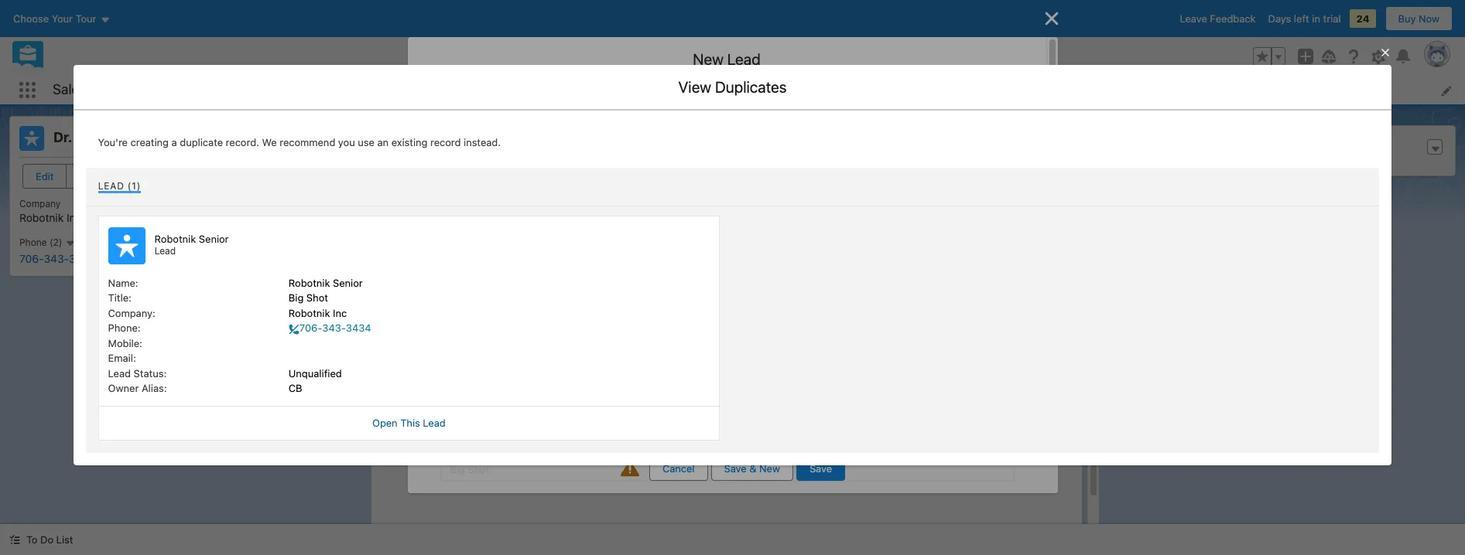 Task type: describe. For each thing, give the bounding box(es) containing it.
creating
[[130, 136, 169, 148]]

new event
[[673, 266, 722, 278]]

dashboards list item
[[629, 76, 724, 105]]

title:
[[108, 292, 131, 304]]

status inside button
[[1016, 170, 1046, 182]]

duplicates
[[715, 78, 787, 96]]

robotnik for robotnik senior
[[289, 277, 330, 289]]

in
[[1312, 12, 1321, 25]]

to change what's shown, try changing your filters. status
[[384, 418, 1070, 452]]

to for to change what's shown, try changing your filters.
[[415, 428, 426, 441]]

robotnik inside company robotnik inc
[[19, 211, 64, 225]]

email:
[[108, 352, 136, 365]]

delete button
[[66, 164, 123, 189]]

to do list button
[[0, 525, 82, 556]]

text default image for to change what's shown, try changing your filters.
[[393, 429, 406, 442]]

new inside save & new button
[[759, 463, 780, 475]]

shot inside title big shot
[[214, 211, 237, 225]]

cancel
[[663, 463, 695, 475]]

now
[[1419, 12, 1440, 25]]

scheduling
[[737, 398, 788, 410]]

instead.
[[464, 136, 501, 148]]

buy
[[1399, 12, 1416, 25]]

like
[[599, 375, 615, 388]]

activities
[[693, 382, 735, 395]]

robotnik senior lead
[[155, 233, 229, 257]]

to change what's shown, try changing your filters.
[[415, 428, 651, 441]]

view
[[679, 78, 712, 96]]

list
[[56, 534, 73, 547]]

new for new event
[[673, 266, 693, 278]]

alias:
[[142, 383, 167, 395]]

1 vertical spatial email
[[440, 492, 464, 504]]

robotnik for robotnik senior lead
[[155, 233, 196, 246]]

0 horizontal spatial record.
[[226, 136, 259, 148]]

0 horizontal spatial record
[[430, 136, 461, 148]]

dr.
[[53, 129, 72, 146]]

senior for robotnik senior
[[333, 277, 363, 289]]

First Name text field
[[440, 278, 715, 302]]

company:
[[108, 307, 155, 320]]

new lead
[[693, 50, 761, 68]]

Middle Name text field
[[440, 321, 715, 346]]

1 horizontal spatial lead image
[[108, 227, 145, 265]]

view duplicates
[[679, 78, 787, 96]]

save button
[[797, 457, 845, 482]]

0 horizontal spatial status
[[418, 169, 451, 181]]

:
[[451, 169, 454, 181]]

and
[[824, 398, 842, 410]]

save for save & new
[[724, 463, 747, 475]]

title big shot
[[195, 198, 237, 225]]

sending
[[652, 398, 690, 410]]

website
[[739, 201, 775, 213]]

event
[[696, 266, 722, 278]]

email,
[[706, 398, 734, 410]]

select converted status button
[[909, 163, 1070, 188]]

* for * name
[[442, 201, 446, 213]]

save & new
[[724, 463, 780, 475]]

706-
[[19, 252, 44, 265]]

an inside no activities to show. get started by sending an email, scheduling a task, and more.
[[692, 398, 704, 410]]

looks
[[571, 375, 596, 388]]

reports list item
[[724, 76, 800, 105]]

new event button
[[635, 259, 736, 284]]

* company
[[741, 442, 788, 454]]

24
[[1357, 12, 1370, 25]]

we
[[262, 136, 277, 148]]

owner alias:
[[108, 383, 167, 395]]

by
[[638, 398, 650, 410]]

706-343-3434 link
[[19, 252, 96, 265]]

0 horizontal spatial converted
[[457, 169, 509, 181]]

days left in trial
[[1269, 12, 1341, 25]]

recommend
[[280, 136, 335, 148]]

save & new button
[[711, 457, 793, 482]]

leave feedback
[[1180, 12, 1256, 25]]

an inside this record looks like an existing record. make sure to check any potential duplicate records before saving.
[[617, 375, 629, 388]]

you're
[[98, 136, 128, 148]]

activities
[[727, 470, 770, 483]]

to for to do list
[[26, 534, 38, 547]]

to inside this record looks like an existing record. make sure to check any potential duplicate records before saving.
[[539, 391, 548, 403]]

buy now
[[1399, 12, 1440, 25]]

robotnik up 'delete' at the left top of the page
[[76, 129, 135, 146]]

senior for robotnik senior lead
[[199, 233, 229, 246]]

trial
[[1323, 12, 1341, 25]]

this record looks like an existing record. make sure to check any potential duplicate records before saving.
[[516, 375, 732, 418]]

no
[[677, 382, 690, 395]]

dashboards
[[639, 83, 695, 96]]

buy now button
[[1385, 6, 1453, 31]]

0 vertical spatial senior
[[138, 129, 181, 146]]

1 vertical spatial big
[[289, 292, 304, 304]]

search...
[[584, 50, 626, 63]]

sure
[[516, 391, 536, 403]]

select
[[932, 170, 962, 182]]

big shot
[[289, 292, 328, 304]]

0 horizontal spatial email
[[195, 235, 218, 247]]

cb
[[289, 383, 302, 395]]

check
[[551, 391, 579, 403]]

lead status:
[[108, 368, 167, 380]]

lead (1) link
[[98, 180, 141, 193]]

save for save
[[810, 463, 832, 475]]

mobile:
[[108, 337, 142, 350]]

open this lead
[[372, 417, 446, 429]]

saving.
[[549, 406, 582, 418]]

dr. robotnik senior
[[53, 129, 181, 146]]

Suffix text field
[[440, 408, 715, 432]]

3434
[[69, 252, 96, 265]]

shown,
[[500, 428, 533, 441]]

inverse image
[[1042, 9, 1061, 28]]

title for title big shot
[[195, 198, 214, 210]]



Task type: vqa. For each thing, say whether or not it's contained in the screenshot.
11th the Acme (Sample) from the bottom of the My Opportunities grid
no



Task type: locate. For each thing, give the bounding box(es) containing it.
robotnik down edit
[[19, 211, 64, 225]]

senior up robotnik inc
[[333, 277, 363, 289]]

inc up the 3434
[[67, 211, 82, 225]]

duplicate
[[180, 136, 223, 148], [645, 391, 688, 403]]

try
[[536, 428, 549, 441]]

0 vertical spatial duplicate
[[180, 136, 223, 148]]

shot
[[214, 211, 237, 225], [306, 292, 328, 304]]

you're creating a duplicate record. we recommend you use an existing record instead.
[[98, 136, 501, 148]]

0 horizontal spatial to
[[539, 391, 548, 403]]

list containing dashboards
[[105, 76, 1466, 105]]

existing inside this record looks like an existing record. make sure to check any potential duplicate records before saving.
[[632, 375, 668, 388]]

robotnik down title big shot
[[155, 233, 196, 246]]

converted
[[457, 169, 509, 181], [965, 170, 1013, 182]]

0 horizontal spatial title
[[195, 198, 214, 210]]

1 vertical spatial a
[[791, 398, 796, 410]]

to
[[738, 382, 747, 395], [539, 391, 548, 403]]

company up &
[[747, 442, 788, 454]]

1 horizontal spatial title
[[440, 442, 459, 454]]

inc down robotnik senior
[[333, 307, 347, 320]]

to inside status
[[415, 428, 426, 441]]

2 horizontal spatial senior
[[333, 277, 363, 289]]

new for new lead
[[693, 50, 724, 68]]

2 vertical spatial senior
[[333, 277, 363, 289]]

big up robotnik inc
[[289, 292, 304, 304]]

1 horizontal spatial a
[[791, 398, 796, 410]]

0 horizontal spatial shot
[[214, 211, 237, 225]]

leave
[[1180, 12, 1208, 25]]

1 vertical spatial duplicate
[[645, 391, 688, 403]]

dashboards link
[[629, 76, 704, 105]]

this inside this record looks like an existing record. make sure to check any potential duplicate records before saving.
[[516, 375, 535, 388]]

1 horizontal spatial status
[[1016, 170, 1046, 182]]

text default image
[[393, 429, 406, 442], [9, 535, 20, 546]]

an
[[377, 136, 389, 148], [617, 375, 629, 388], [692, 398, 704, 410]]

1 horizontal spatial save
[[810, 463, 832, 475]]

industry
[[739, 492, 775, 504]]

search... button
[[554, 44, 864, 69]]

lead image
[[19, 126, 44, 151], [108, 227, 145, 265]]

robotnik down big shot
[[289, 307, 330, 320]]

save inside button
[[724, 463, 747, 475]]

company down edit
[[19, 198, 61, 210]]

0 vertical spatial a
[[172, 136, 177, 148]]

unqualified
[[289, 368, 342, 380]]

lead left (1)
[[98, 180, 124, 192]]

1 horizontal spatial existing
[[632, 375, 668, 388]]

text default image for to do list
[[9, 535, 20, 546]]

2 save from the left
[[810, 463, 832, 475]]

0 vertical spatial this
[[516, 375, 535, 388]]

0 horizontal spatial a
[[172, 136, 177, 148]]

0 vertical spatial *
[[442, 201, 446, 213]]

Website text field
[[739, 216, 1014, 240]]

1 vertical spatial an
[[617, 375, 629, 388]]

sales
[[53, 81, 86, 98]]

0 horizontal spatial an
[[377, 136, 389, 148]]

to left change
[[415, 428, 426, 441]]

2 vertical spatial an
[[692, 398, 704, 410]]

robotnik inside the robotnik senior lead
[[155, 233, 196, 246]]

0 vertical spatial shot
[[214, 211, 237, 225]]

open
[[372, 417, 398, 429]]

do
[[40, 534, 53, 547]]

converted right the select
[[965, 170, 1013, 182]]

select converted status
[[932, 170, 1046, 182]]

existing
[[391, 136, 428, 148], [632, 375, 668, 388]]

0 horizontal spatial inc
[[67, 211, 82, 225]]

to right sure
[[539, 391, 548, 403]]

0 vertical spatial title
[[195, 198, 214, 210]]

robotnik inc
[[289, 307, 347, 320]]

1 vertical spatial title
[[440, 442, 459, 454]]

new up view
[[693, 50, 724, 68]]

1 horizontal spatial senior
[[199, 233, 229, 246]]

big inside title big shot
[[195, 211, 211, 225]]

text default image left the "do"
[[9, 535, 20, 546]]

company robotnik inc
[[19, 198, 82, 225]]

* left name
[[442, 201, 446, 213]]

to left show.
[[738, 382, 747, 395]]

1 horizontal spatial *
[[741, 442, 745, 454]]

before
[[516, 406, 546, 418]]

record. inside this record looks like an existing record. make sure to check any potential duplicate records before saving.
[[671, 375, 704, 388]]

lead left what's
[[423, 417, 446, 429]]

show all activities button
[[671, 464, 783, 489]]

this right open
[[400, 417, 420, 429]]

record. up 'records'
[[671, 375, 704, 388]]

1 vertical spatial inc
[[333, 307, 347, 320]]

0 horizontal spatial to
[[26, 534, 38, 547]]

use
[[358, 136, 375, 148]]

what's
[[466, 428, 497, 441]]

1 horizontal spatial shot
[[306, 292, 328, 304]]

0 vertical spatial email
[[195, 235, 218, 247]]

0 vertical spatial existing
[[391, 136, 428, 148]]

706-343-3434
[[19, 252, 96, 265]]

1 horizontal spatial to
[[415, 428, 426, 441]]

1 vertical spatial record
[[538, 375, 569, 388]]

senior up clone on the top of the page
[[138, 129, 181, 146]]

name
[[448, 201, 475, 213]]

title up the robotnik senior lead
[[195, 198, 214, 210]]

an down activities on the bottom
[[692, 398, 704, 410]]

shot up robotnik inc
[[306, 292, 328, 304]]

started
[[602, 398, 635, 410]]

this up sure
[[516, 375, 535, 388]]

* up the save & new
[[741, 442, 745, 454]]

1 horizontal spatial to
[[738, 382, 747, 395]]

your
[[598, 428, 618, 441]]

text default image inside to do list button
[[9, 535, 20, 546]]

edit
[[36, 170, 54, 183]]

changing
[[552, 428, 595, 441]]

task,
[[799, 398, 822, 410]]

to left the "do"
[[26, 534, 38, 547]]

lead up duplicates
[[728, 50, 761, 68]]

0 vertical spatial inc
[[67, 211, 82, 225]]

1 horizontal spatial an
[[617, 375, 629, 388]]

1 vertical spatial existing
[[632, 375, 668, 388]]

converted inside button
[[965, 170, 1013, 182]]

1 horizontal spatial duplicate
[[645, 391, 688, 403]]

record. left we
[[226, 136, 259, 148]]

lead image up name:
[[108, 227, 145, 265]]

senior down title big shot
[[199, 233, 229, 246]]

robotnik
[[76, 129, 135, 146], [19, 211, 64, 225], [155, 233, 196, 246], [289, 277, 330, 289], [289, 307, 330, 320]]

1 vertical spatial *
[[741, 442, 745, 454]]

existing up the by
[[632, 375, 668, 388]]

company inside company robotnik inc
[[19, 198, 61, 210]]

0 vertical spatial record.
[[226, 136, 259, 148]]

clone
[[135, 170, 162, 183]]

get
[[582, 398, 599, 410]]

big
[[195, 211, 211, 225], [289, 292, 304, 304]]

record inside this record looks like an existing record. make sure to check any potential duplicate records before saving.
[[538, 375, 569, 388]]

leave feedback link
[[1180, 12, 1256, 25]]

1 horizontal spatial converted
[[965, 170, 1013, 182]]

title for title
[[440, 442, 459, 454]]

a left task,
[[791, 398, 796, 410]]

0 horizontal spatial this
[[400, 417, 420, 429]]

0 horizontal spatial lead image
[[19, 126, 44, 151]]

group
[[1253, 47, 1286, 66]]

shot up the robotnik senior lead
[[214, 211, 237, 225]]

senior
[[138, 129, 181, 146], [199, 233, 229, 246], [333, 277, 363, 289]]

1 horizontal spatial inc
[[333, 307, 347, 320]]

0 vertical spatial company
[[19, 198, 61, 210]]

record down lead information
[[430, 136, 461, 148]]

1 vertical spatial shot
[[306, 292, 328, 304]]

lead information
[[424, 122, 518, 136]]

status : converted
[[418, 169, 509, 181]]

new right &
[[759, 463, 780, 475]]

reports link
[[724, 76, 779, 105]]

0 horizontal spatial *
[[442, 201, 446, 213]]

lead inside the robotnik senior lead
[[155, 246, 176, 257]]

2 vertical spatial new
[[759, 463, 780, 475]]

1 horizontal spatial record
[[538, 375, 569, 388]]

records
[[691, 391, 727, 403]]

make
[[707, 375, 732, 388]]

title down change
[[440, 442, 459, 454]]

1 vertical spatial new
[[673, 266, 693, 278]]

text warning image
[[621, 460, 639, 478]]

343-
[[44, 252, 69, 265]]

text default image inside to change what's shown, try changing your filters. status
[[393, 429, 406, 442]]

to inside no activities to show. get started by sending an email, scheduling a task, and more.
[[738, 382, 747, 395]]

0 vertical spatial new
[[693, 50, 724, 68]]

lead (1)
[[98, 180, 141, 192]]

potential
[[601, 391, 642, 403]]

1 vertical spatial this
[[400, 417, 420, 429]]

title inside title big shot
[[195, 198, 214, 210]]

big up the robotnik senior lead
[[195, 211, 211, 225]]

1 vertical spatial senior
[[199, 233, 229, 246]]

1 horizontal spatial email
[[440, 492, 464, 504]]

0 vertical spatial text default image
[[393, 429, 406, 442]]

inc inside company robotnik inc
[[67, 211, 82, 225]]

0 horizontal spatial senior
[[138, 129, 181, 146]]

0 vertical spatial lead image
[[19, 126, 44, 151]]

1 horizontal spatial company
[[747, 442, 788, 454]]

text default image left change
[[393, 429, 406, 442]]

title
[[195, 198, 214, 210], [440, 442, 459, 454]]

robotnik senior
[[289, 277, 363, 289]]

0 vertical spatial to
[[415, 428, 426, 441]]

email down change
[[440, 492, 464, 504]]

&
[[750, 463, 757, 475]]

email down title big shot
[[195, 235, 218, 247]]

duplicate inside this record looks like an existing record. make sure to check any potential duplicate records before saving.
[[645, 391, 688, 403]]

record up check
[[538, 375, 569, 388]]

new left event
[[673, 266, 693, 278]]

None text field
[[739, 457, 1014, 482]]

1 vertical spatial lead image
[[108, 227, 145, 265]]

duplicate left 'records'
[[645, 391, 688, 403]]

0 horizontal spatial existing
[[391, 136, 428, 148]]

lead down email:
[[108, 368, 131, 380]]

0 horizontal spatial duplicate
[[180, 136, 223, 148]]

information
[[454, 122, 518, 136]]

feedback
[[1210, 12, 1256, 25]]

senior inside the robotnik senior lead
[[199, 233, 229, 246]]

0 horizontal spatial big
[[195, 211, 211, 225]]

1 vertical spatial company
[[747, 442, 788, 454]]

1 horizontal spatial record.
[[671, 375, 704, 388]]

list
[[105, 76, 1466, 105]]

change
[[429, 428, 464, 441]]

delete
[[79, 170, 110, 183]]

an right use
[[377, 136, 389, 148]]

lead up :
[[424, 122, 451, 136]]

converted right :
[[457, 169, 509, 181]]

all
[[712, 470, 724, 483]]

a right creating
[[172, 136, 177, 148]]

1 vertical spatial text default image
[[9, 535, 20, 546]]

lead up company:
[[155, 246, 176, 257]]

no activities to show. get started by sending an email, scheduling a task, and more.
[[582, 382, 871, 410]]

duplicate right creating
[[180, 136, 223, 148]]

save inside 'button'
[[810, 463, 832, 475]]

0 horizontal spatial text default image
[[9, 535, 20, 546]]

*
[[442, 201, 446, 213], [741, 442, 745, 454]]

2 horizontal spatial an
[[692, 398, 704, 410]]

lead
[[728, 50, 761, 68], [424, 122, 451, 136], [98, 180, 124, 192], [155, 246, 176, 257], [108, 368, 131, 380], [423, 417, 446, 429]]

cancel button
[[649, 457, 708, 482]]

robotnik up big shot
[[289, 277, 330, 289]]

you
[[338, 136, 355, 148]]

0 horizontal spatial save
[[724, 463, 747, 475]]

1 save from the left
[[724, 463, 747, 475]]

owner
[[108, 383, 139, 395]]

tab list
[[384, 218, 1070, 249]]

lead image left dr.
[[19, 126, 44, 151]]

filters.
[[621, 428, 651, 441]]

Last Name text field
[[440, 364, 715, 389]]

new inside 'new event' button
[[673, 266, 693, 278]]

show all activities
[[684, 470, 770, 483]]

0 horizontal spatial company
[[19, 198, 61, 210]]

1 horizontal spatial text default image
[[393, 429, 406, 442]]

* for * company
[[741, 442, 745, 454]]

an up potential
[[617, 375, 629, 388]]

days
[[1269, 12, 1292, 25]]

to inside button
[[26, 534, 38, 547]]

Title text field
[[440, 457, 715, 482]]

show
[[684, 470, 710, 483]]

more.
[[845, 398, 871, 410]]

0 vertical spatial an
[[377, 136, 389, 148]]

0 vertical spatial record
[[430, 136, 461, 148]]

robotnik for robotnik inc
[[289, 307, 330, 320]]

a inside no activities to show. get started by sending an email, scheduling a task, and more.
[[791, 398, 796, 410]]

0 vertical spatial big
[[195, 211, 211, 225]]

existing right use
[[391, 136, 428, 148]]

* name
[[442, 201, 475, 213]]

1 horizontal spatial big
[[289, 292, 304, 304]]

1 horizontal spatial this
[[516, 375, 535, 388]]

any
[[582, 391, 598, 403]]

to do list
[[26, 534, 73, 547]]

clone button
[[122, 164, 175, 189]]

1 vertical spatial to
[[26, 534, 38, 547]]

1 vertical spatial record.
[[671, 375, 704, 388]]



